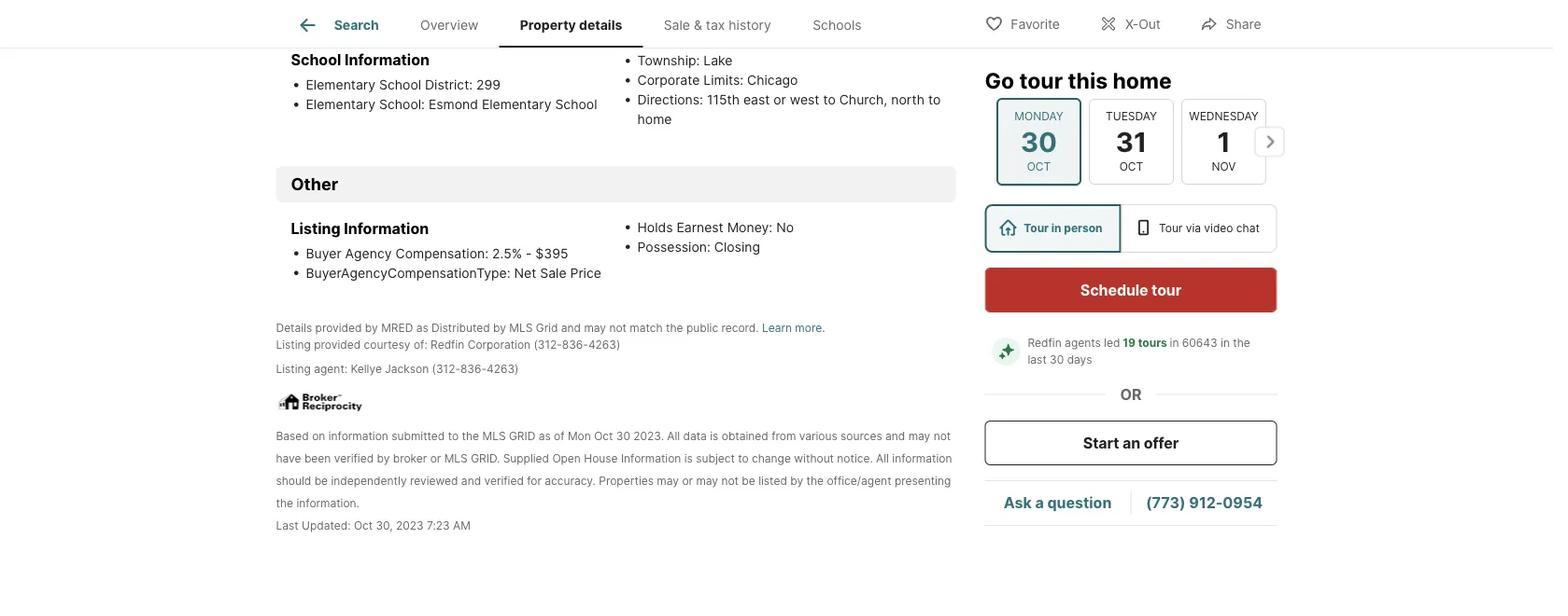 Task type: vqa. For each thing, say whether or not it's contained in the screenshot.
option group
no



Task type: locate. For each thing, give the bounding box(es) containing it.
0 horizontal spatial tour
[[1019, 67, 1063, 93]]

and down grid.
[[461, 475, 481, 489]]

not up presenting
[[934, 430, 951, 444]]

be left listed
[[742, 475, 755, 489]]

next image
[[1255, 127, 1285, 157]]

2 horizontal spatial or
[[774, 92, 786, 108]]

agent:
[[314, 363, 348, 377]]

2 horizontal spatial not
[[934, 430, 951, 444]]

and
[[561, 322, 581, 335], [886, 430, 905, 444], [461, 475, 481, 489]]

or up reviewed
[[430, 453, 441, 466]]

closing
[[714, 239, 760, 255]]

monday
[[1014, 110, 1063, 123]]

1 horizontal spatial not
[[721, 475, 739, 489]]

(773) 912-0954 link
[[1146, 495, 1263, 513]]

home down directions:
[[637, 112, 672, 128]]

1 vertical spatial home
[[637, 112, 672, 128]]

may down subject
[[696, 475, 718, 489]]

tab list
[[276, 0, 897, 48]]

chat
[[1237, 222, 1260, 235]]

1 vertical spatial not
[[934, 430, 951, 444]]

church,
[[839, 92, 888, 108]]

listing for provided
[[276, 339, 311, 352]]

and right 'grid'
[[561, 322, 581, 335]]

30 right the last
[[1050, 354, 1064, 367]]

0 horizontal spatial verified
[[334, 453, 374, 466]]

verified
[[334, 453, 374, 466], [484, 475, 524, 489]]

school down master
[[291, 51, 341, 69]]

listing left agent: on the left of page
[[276, 363, 311, 377]]

sale inside listing information buyer agency compensation: 2.5% - $395 buyeragencycompensationtype: net sale price
[[540, 265, 567, 281]]

0 vertical spatial tour
[[1019, 67, 1063, 93]]

ask a question
[[1004, 495, 1112, 513]]

0 vertical spatial as
[[416, 322, 428, 335]]

listing inside listing information buyer agency compensation: 2.5% - $395 buyeragencycompensationtype: net sale price
[[291, 220, 341, 238]]

1 vertical spatial provided
[[314, 339, 361, 352]]

west
[[790, 92, 820, 108]]

0 vertical spatial (312-
[[534, 339, 562, 352]]

offer
[[1144, 434, 1179, 453]]

by up courtesy
[[365, 322, 378, 335]]

1 horizontal spatial as
[[539, 430, 551, 444]]

or
[[1120, 386, 1142, 404]]

tour right schedule on the right
[[1152, 281, 1182, 299]]

x-out
[[1125, 16, 1161, 32]]

1 horizontal spatial be
[[742, 475, 755, 489]]

may
[[584, 322, 606, 335], [908, 430, 931, 444], [657, 475, 679, 489], [696, 475, 718, 489]]

1 vertical spatial is
[[684, 453, 693, 466]]

2 vertical spatial listing
[[276, 363, 311, 377]]

submitted
[[392, 430, 445, 444]]

tour for schedule
[[1152, 281, 1182, 299]]

is down data
[[684, 453, 693, 466]]

7:23
[[427, 520, 450, 533]]

school up school:
[[379, 77, 421, 93]]

None button
[[996, 98, 1081, 186], [1089, 99, 1174, 185], [1181, 99, 1266, 185], [996, 98, 1081, 186], [1089, 99, 1174, 185], [1181, 99, 1266, 185]]

not down subject
[[721, 475, 739, 489]]

mls left 'grid'
[[509, 322, 533, 335]]

by
[[365, 322, 378, 335], [493, 322, 506, 335], [377, 453, 390, 466], [790, 475, 803, 489]]

data
[[683, 430, 707, 444]]

the up last
[[276, 498, 293, 511]]

provided
[[315, 322, 362, 335], [314, 339, 361, 352]]

favorite button
[[969, 4, 1076, 42]]

1 vertical spatial 4263)
[[487, 363, 519, 377]]

1 vertical spatial and
[[886, 430, 905, 444]]

1 horizontal spatial and
[[561, 322, 581, 335]]

836- down 'details provided by mred as distributed by mls grid and may not match the public record. learn more.'
[[562, 339, 588, 352]]

not
[[609, 322, 627, 335], [934, 430, 951, 444], [721, 475, 739, 489]]

presenting
[[895, 475, 951, 489]]

as left of
[[539, 430, 551, 444]]

notice.
[[837, 453, 873, 466]]

1 vertical spatial tour
[[1152, 281, 1182, 299]]

oct inside based on information submitted to the mls grid as of mon oct 30 2023. all data is obtained from various sources and may not have been verified by broker or mls grid. supplied open house information is subject to change without notice. all information should be independently reviewed and verified for accuracy. properties may or may not be listed by the office/agent presenting the information.
[[594, 430, 613, 444]]

via
[[1186, 222, 1201, 235]]

tour in person option
[[985, 205, 1121, 253]]

2 vertical spatial mls
[[444, 453, 468, 466]]

tour inside button
[[1152, 281, 1182, 299]]

in left the person
[[1052, 222, 1062, 235]]

or down 'chicago'
[[774, 92, 786, 108]]

record.
[[722, 322, 759, 335]]

1 vertical spatial as
[[539, 430, 551, 444]]

may up presenting
[[908, 430, 931, 444]]

start an offer button
[[985, 421, 1277, 466]]

1 horizontal spatial verified
[[484, 475, 524, 489]]

details
[[579, 17, 622, 33]]

master
[[306, 20, 349, 36]]

as up of:
[[416, 322, 428, 335]]

sale inside tab
[[664, 17, 690, 33]]

1 vertical spatial or
[[430, 453, 441, 466]]

oct inside monday 30 oct
[[1027, 160, 1051, 174]]

sale down the $395
[[540, 265, 567, 281]]

information inside location information township: lake corporate limits: chicago
[[689, 27, 774, 45]]

1 horizontal spatial 836-
[[562, 339, 588, 352]]

tax
[[706, 17, 725, 33]]

other
[[291, 174, 338, 195]]

2023
[[396, 520, 424, 533]]

schedule tour button
[[985, 268, 1277, 313]]

buyer
[[306, 246, 342, 262]]

0 vertical spatial and
[[561, 322, 581, 335]]

oct down 31
[[1119, 160, 1143, 174]]

mred
[[381, 322, 413, 335]]

0 vertical spatial is
[[710, 430, 719, 444]]

may right properties
[[657, 475, 679, 489]]

information inside school information elementary school district: 299 elementary school: esmond elementary school
[[345, 51, 430, 69]]

1 horizontal spatial school
[[379, 77, 421, 93]]

in right 'tours'
[[1170, 337, 1179, 350]]

0 horizontal spatial as
[[416, 322, 428, 335]]

0 vertical spatial information
[[329, 430, 388, 444]]

oct down monday
[[1027, 160, 1051, 174]]

verified up 'independently' at the bottom
[[334, 453, 374, 466]]

0 vertical spatial home
[[1113, 67, 1172, 93]]

(773) 912-0954
[[1146, 495, 1263, 513]]

1 vertical spatial all
[[876, 453, 889, 466]]

school information elementary school district: 299 elementary school: esmond elementary school
[[291, 51, 597, 113]]

1 horizontal spatial tour
[[1159, 222, 1183, 235]]

0 vertical spatial or
[[774, 92, 786, 108]]

information for location information
[[689, 27, 774, 45]]

district:
[[425, 77, 473, 93]]

0 horizontal spatial or
[[430, 453, 441, 466]]

2 horizontal spatial and
[[886, 430, 905, 444]]

0 horizontal spatial sale
[[540, 265, 567, 281]]

home inside 115th east or west to church, north to home
[[637, 112, 672, 128]]

price
[[570, 265, 601, 281]]

listing agent: kellye jackson (312-836-4263)
[[276, 363, 519, 377]]

school down 'required'
[[555, 97, 597, 113]]

or down data
[[682, 475, 693, 489]]

2 vertical spatial not
[[721, 475, 739, 489]]

search link
[[297, 14, 379, 36]]

30
[[1020, 125, 1057, 158], [1050, 354, 1064, 367], [616, 430, 630, 444]]

information up lake
[[689, 27, 774, 45]]

based on information submitted to the mls grid as of mon oct 30 2023. all data is obtained from various sources and may not have been verified by broker or mls grid. supplied open house information is subject to change without notice. all information should be independently reviewed and verified for accuracy. properties may or may not be listed by the office/agent presenting the information.
[[276, 430, 952, 511]]

(312- down 'grid'
[[534, 339, 562, 352]]

1 horizontal spatial tour
[[1152, 281, 1182, 299]]

2 vertical spatial school
[[555, 97, 597, 113]]

2 horizontal spatial mls
[[509, 322, 533, 335]]

redfin up the last
[[1028, 337, 1062, 350]]

information down association in the top left of the page
[[345, 51, 430, 69]]

1 horizontal spatial mls
[[482, 430, 506, 444]]

jackson
[[385, 363, 429, 377]]

mls left grid.
[[444, 453, 468, 466]]

directions:
[[637, 92, 707, 108]]

30 left the 2023.
[[616, 430, 630, 444]]

led
[[1104, 337, 1120, 350]]

0 horizontal spatial be
[[314, 475, 328, 489]]

0 horizontal spatial tour
[[1024, 222, 1049, 235]]

1
[[1217, 125, 1230, 158]]

verified down grid.
[[484, 475, 524, 489]]

tour via video chat
[[1159, 222, 1260, 235]]

start
[[1083, 434, 1119, 453]]

not left match
[[609, 322, 627, 335]]

am
[[453, 520, 471, 533]]

(312-
[[534, 339, 562, 352], [432, 363, 460, 377]]

30 down monday
[[1020, 125, 1057, 158]]

independently
[[331, 475, 407, 489]]

2 horizontal spatial school
[[555, 97, 597, 113]]

2 horizontal spatial in
[[1221, 337, 1230, 350]]

to right the west
[[823, 92, 836, 108]]

redfin down distributed
[[431, 339, 465, 352]]

location information township: lake corporate limits: chicago
[[623, 27, 798, 88]]

(312- down listing provided courtesy of: redfin corporation (312-836-4263)
[[432, 363, 460, 377]]

information up agency
[[344, 220, 429, 238]]

tour left via
[[1159, 222, 1183, 235]]

information
[[689, 27, 774, 45], [345, 51, 430, 69], [344, 220, 429, 238], [621, 453, 681, 466]]

all left data
[[667, 430, 680, 444]]

mls up grid.
[[482, 430, 506, 444]]

information inside listing information buyer agency compensation: 2.5% - $395 buyeragencycompensationtype: net sale price
[[344, 220, 429, 238]]

1 horizontal spatial redfin
[[1028, 337, 1062, 350]]

redfin agents led 19 tours in 60643
[[1028, 337, 1218, 350]]

fee
[[428, 20, 450, 36]]

kellye
[[351, 363, 382, 377]]

1 horizontal spatial information
[[892, 453, 952, 466]]

30 inside the in the last 30 days
[[1050, 354, 1064, 367]]

1 vertical spatial 30
[[1050, 354, 1064, 367]]

2 vertical spatial 30
[[616, 430, 630, 444]]

4263) down 'details provided by mred as distributed by mls grid and may not match the public record. learn more.'
[[588, 339, 620, 352]]

0 vertical spatial 836-
[[562, 339, 588, 352]]

all right notice.
[[876, 453, 889, 466]]

start an offer
[[1083, 434, 1179, 453]]

wednesday 1 nov
[[1189, 110, 1258, 174]]

information down the 2023.
[[621, 453, 681, 466]]

0954
[[1223, 495, 1263, 513]]

listing up buyer
[[291, 220, 341, 238]]

1 horizontal spatial sale
[[664, 17, 690, 33]]

information up presenting
[[892, 453, 952, 466]]

property details tab
[[499, 3, 643, 48]]

30,
[[376, 520, 393, 533]]

information for listing information
[[344, 220, 429, 238]]

tour for go
[[1019, 67, 1063, 93]]

2 be from the left
[[742, 475, 755, 489]]

1 vertical spatial listing
[[276, 339, 311, 352]]

tour left the person
[[1024, 222, 1049, 235]]

in right 60643 at the right of page
[[1221, 337, 1230, 350]]

on
[[312, 430, 325, 444]]

oct
[[1027, 160, 1051, 174], [1119, 160, 1143, 174], [594, 430, 613, 444], [354, 520, 373, 533]]

0 horizontal spatial in
[[1052, 222, 1062, 235]]

1 tour from the left
[[1024, 222, 1049, 235]]

house
[[584, 453, 618, 466]]

0 horizontal spatial mls
[[444, 453, 468, 466]]

0 horizontal spatial home
[[637, 112, 672, 128]]

accuracy.
[[545, 475, 596, 489]]

listing for information
[[291, 220, 341, 238]]

subject
[[696, 453, 735, 466]]

0 vertical spatial all
[[667, 430, 680, 444]]

days
[[1067, 354, 1092, 367]]

0 horizontal spatial 836-
[[460, 363, 487, 377]]

information inside based on information submitted to the mls grid as of mon oct 30 2023. all data is obtained from various sources and may not have been verified by broker or mls grid. supplied open house information is subject to change without notice. all information should be independently reviewed and verified for accuracy. properties may or may not be listed by the office/agent presenting the information.
[[621, 453, 681, 466]]

be down been
[[314, 475, 328, 489]]

listing for agent:
[[276, 363, 311, 377]]

0 horizontal spatial (312-
[[432, 363, 460, 377]]

0 vertical spatial mls
[[509, 322, 533, 335]]

0 vertical spatial verified
[[334, 453, 374, 466]]

2 tour from the left
[[1159, 222, 1183, 235]]

is
[[710, 430, 719, 444], [684, 453, 693, 466]]

0 vertical spatial provided
[[315, 322, 362, 335]]

4263) down corporation
[[487, 363, 519, 377]]

property details
[[520, 17, 622, 33]]

2 vertical spatial and
[[461, 475, 481, 489]]

$395
[[536, 246, 568, 262]]

is right data
[[710, 430, 719, 444]]

oct left 30,
[[354, 520, 373, 533]]

for
[[527, 475, 542, 489]]

oct inside "tuesday 31 oct"
[[1119, 160, 1143, 174]]

0 vertical spatial listing
[[291, 220, 341, 238]]

30 inside monday 30 oct
[[1020, 125, 1057, 158]]

2 vertical spatial or
[[682, 475, 693, 489]]

tour for tour in person
[[1024, 222, 1049, 235]]

0 vertical spatial sale
[[664, 17, 690, 33]]

0 vertical spatial not
[[609, 322, 627, 335]]

1 vertical spatial sale
[[540, 265, 567, 281]]

overview
[[420, 17, 479, 33]]

0 vertical spatial school
[[291, 51, 341, 69]]

listing down details
[[276, 339, 311, 352]]

1 vertical spatial school
[[379, 77, 421, 93]]

to down obtained
[[738, 453, 749, 466]]

0 vertical spatial 30
[[1020, 125, 1057, 158]]

wednesday
[[1189, 110, 1258, 123]]

sale left &
[[664, 17, 690, 33]]

oct up the house in the bottom left of the page
[[594, 430, 613, 444]]

1 horizontal spatial 4263)
[[588, 339, 620, 352]]

from
[[772, 430, 796, 444]]

list box
[[985, 205, 1277, 253]]

last updated: oct 30, 2023 7:23 am
[[276, 520, 471, 533]]

0 horizontal spatial school
[[291, 51, 341, 69]]

-
[[526, 246, 532, 262]]

tour up monday
[[1019, 67, 1063, 93]]

1 vertical spatial information
[[892, 453, 952, 466]]

home up 'tuesday'
[[1113, 67, 1172, 93]]

schools tab
[[792, 3, 882, 48]]

836- down listing provided courtesy of: redfin corporation (312-836-4263)
[[460, 363, 487, 377]]

information right on
[[329, 430, 388, 444]]

tour via video chat option
[[1121, 205, 1277, 253]]

to
[[823, 92, 836, 108], [928, 92, 941, 108], [448, 430, 459, 444], [738, 453, 749, 466]]

1 horizontal spatial all
[[876, 453, 889, 466]]

the right 60643 at the right of page
[[1233, 337, 1251, 350]]

and right sources
[[886, 430, 905, 444]]



Task type: describe. For each thing, give the bounding box(es) containing it.
open
[[552, 453, 581, 466]]

19
[[1123, 337, 1136, 350]]

more.
[[795, 322, 825, 335]]

broker
[[393, 453, 427, 466]]

oct for 31
[[1119, 160, 1143, 174]]

holds
[[637, 220, 673, 236]]

1 vertical spatial (312-
[[432, 363, 460, 377]]

details
[[276, 322, 312, 335]]

favorite
[[1011, 16, 1060, 32]]

oct for updated:
[[354, 520, 373, 533]]

tab list containing search
[[276, 0, 897, 48]]

properties
[[599, 475, 654, 489]]

0 horizontal spatial is
[[684, 453, 693, 466]]

grid
[[509, 430, 535, 444]]

person
[[1064, 222, 1103, 235]]

ask a question link
[[1004, 495, 1112, 513]]

earnest
[[677, 220, 724, 236]]

frequency:
[[454, 20, 523, 36]]

question
[[1047, 495, 1112, 513]]

1 horizontal spatial is
[[710, 430, 719, 444]]

various
[[799, 430, 838, 444]]

go
[[985, 67, 1014, 93]]

in inside the in the last 30 days
[[1221, 337, 1230, 350]]

the down without
[[807, 475, 824, 489]]

tour for tour via video chat
[[1159, 222, 1183, 235]]

provided for listing
[[314, 339, 361, 352]]

of:
[[414, 339, 427, 352]]

0 horizontal spatial all
[[667, 430, 680, 444]]

last
[[276, 520, 299, 533]]

holds earnest money: no possession: closing
[[637, 220, 794, 255]]

mon
[[568, 430, 591, 444]]

details provided by mred as distributed by mls grid and may not match the public record. learn more.
[[276, 322, 825, 335]]

elementary down master
[[306, 77, 376, 93]]

a
[[1035, 495, 1044, 513]]

courtesy
[[364, 339, 411, 352]]

x-
[[1125, 16, 1139, 32]]

township:
[[637, 53, 700, 69]]

oct for 30
[[1027, 160, 1051, 174]]

in inside tour in person option
[[1052, 222, 1062, 235]]

the up grid.
[[462, 430, 479, 444]]

0 horizontal spatial 4263)
[[487, 363, 519, 377]]

to right north
[[928, 92, 941, 108]]

reviewed
[[410, 475, 458, 489]]

office/agent
[[827, 475, 892, 489]]

updated:
[[302, 520, 351, 533]]

match
[[630, 322, 663, 335]]

may right 'grid'
[[584, 322, 606, 335]]

agency
[[345, 246, 392, 262]]

1 horizontal spatial (312-
[[534, 339, 562, 352]]

north
[[891, 92, 925, 108]]

the inside the in the last 30 days
[[1233, 337, 1251, 350]]

master association fee frequency: not required
[[306, 20, 607, 36]]

1 be from the left
[[314, 475, 328, 489]]

this
[[1068, 67, 1108, 93]]

(773)
[[1146, 495, 1186, 513]]

60643
[[1182, 337, 1218, 350]]

monday 30 oct
[[1014, 110, 1063, 174]]

0 horizontal spatial and
[[461, 475, 481, 489]]

share button
[[1184, 4, 1277, 42]]

the left public
[[666, 322, 683, 335]]

sale & tax history tab
[[643, 3, 792, 48]]

to right "submitted"
[[448, 430, 459, 444]]

corporate
[[637, 73, 700, 88]]

learn
[[762, 322, 792, 335]]

1 vertical spatial mls
[[482, 430, 506, 444]]

0 vertical spatial 4263)
[[588, 339, 620, 352]]

nov
[[1212, 160, 1236, 174]]

&
[[694, 17, 702, 33]]

31
[[1116, 125, 1147, 158]]

limits:
[[704, 73, 744, 88]]

association
[[353, 20, 424, 36]]

by right listed
[[790, 475, 803, 489]]

1 vertical spatial verified
[[484, 475, 524, 489]]

elementary down 299
[[482, 97, 552, 113]]

net
[[514, 265, 536, 281]]

share
[[1226, 16, 1261, 32]]

list box containing tour in person
[[985, 205, 1277, 253]]

required
[[552, 20, 607, 36]]

as inside based on information submitted to the mls grid as of mon oct 30 2023. all data is obtained from various sources and may not have been verified by broker or mls grid. supplied open house information is subject to change without notice. all information should be independently reviewed and verified for accuracy. properties may or may not be listed by the office/agent presenting the information.
[[539, 430, 551, 444]]

corporation
[[468, 339, 531, 352]]

public
[[686, 322, 718, 335]]

have
[[276, 453, 301, 466]]

tour in person
[[1024, 222, 1103, 235]]

money:
[[727, 220, 773, 236]]

0 horizontal spatial information
[[329, 430, 388, 444]]

tours
[[1138, 337, 1167, 350]]

been
[[304, 453, 331, 466]]

115th
[[707, 92, 740, 108]]

or inside 115th east or west to church, north to home
[[774, 92, 786, 108]]

sources
[[841, 430, 882, 444]]

information.
[[297, 498, 360, 511]]

299
[[476, 77, 501, 93]]

0 horizontal spatial redfin
[[431, 339, 465, 352]]

lake
[[704, 53, 733, 69]]

schools
[[813, 17, 862, 33]]

1 horizontal spatial home
[[1113, 67, 1172, 93]]

2.5%
[[492, 246, 522, 262]]

by up corporation
[[493, 322, 506, 335]]

listed
[[759, 475, 787, 489]]

x-out button
[[1083, 4, 1177, 42]]

elementary left school:
[[306, 97, 376, 113]]

property
[[520, 17, 576, 33]]

change
[[752, 453, 791, 466]]

in the last 30 days
[[1028, 337, 1254, 367]]

provided for details
[[315, 322, 362, 335]]

video
[[1204, 222, 1233, 235]]

0 horizontal spatial not
[[609, 322, 627, 335]]

1 horizontal spatial in
[[1170, 337, 1179, 350]]

1 vertical spatial 836-
[[460, 363, 487, 377]]

distributed
[[432, 322, 490, 335]]

30 inside based on information submitted to the mls grid as of mon oct 30 2023. all data is obtained from various sources and may not have been verified by broker or mls grid. supplied open house information is subject to change without notice. all information should be independently reviewed and verified for accuracy. properties may or may not be listed by the office/agent presenting the information.
[[616, 430, 630, 444]]

overview tab
[[400, 3, 499, 48]]

search
[[334, 17, 379, 33]]

1 horizontal spatial or
[[682, 475, 693, 489]]

information for school information
[[345, 51, 430, 69]]

tuesday
[[1106, 110, 1157, 123]]

an
[[1123, 434, 1141, 453]]

by up 'independently' at the bottom
[[377, 453, 390, 466]]

no
[[776, 220, 794, 236]]



